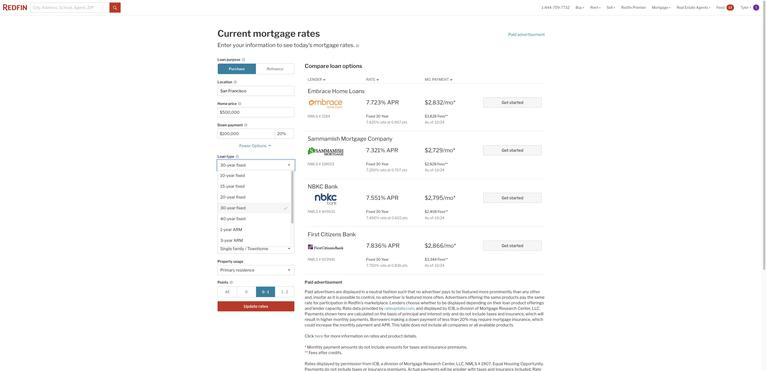 Task type: vqa. For each thing, say whether or not it's contained in the screenshot.
'40-YEAR FIXED'
yes



Task type: describe. For each thing, give the bounding box(es) containing it.
loan for loan type
[[218, 155, 226, 159]]

nbkc bank
[[308, 183, 338, 190]]

1 horizontal spatial rates
[[298, 28, 320, 39]]

/mo* for $2,866
[[444, 243, 456, 249]]

% down company
[[380, 147, 386, 154]]

City, Address, School, Agent, ZIP search field
[[30, 3, 110, 13]]

and up products.
[[498, 312, 505, 317]]

property usage element
[[218, 257, 292, 265]]

taxes down 1907,
[[477, 367, 487, 371]]

embrace
[[308, 88, 331, 94]]

included.
[[515, 367, 532, 371]]

to up redfin's
[[356, 295, 360, 300]]

10/24 for $2,866
[[435, 264, 445, 268]]

icb, inside the rates displayed by permission from icb, a division of mortgage research center, llc, nmls # 1907, equal housing opportunity. payments do not include taxes or insurance premiums. actual payments will be greater with taxes and insurance included. rat
[[373, 362, 380, 367]]

fixed 30 year 7.250 % rate at 0.707 pts
[[366, 162, 407, 172]]

Home price text field
[[220, 110, 292, 115]]

20-
[[220, 195, 227, 200]]

not right does on the bottom right of page
[[421, 323, 428, 328]]

payment inside the * monthly payment amounts do not include amounts for taxes and insurance premiums. ** fees after credits.
[[324, 345, 340, 350]]

option group for loan purpose
[[218, 64, 295, 74]]

a up table
[[406, 317, 408, 322]]

division inside the rates displayed by permission from icb, a division of mortgage research center, llc, nmls # 1907, equal housing opportunity. payments do not include taxes or insurance premiums. actual payments will be greater with taxes and insurance included. rat
[[384, 362, 399, 367]]

option group for points
[[218, 287, 295, 298]]

and down "borrowers"
[[374, 323, 381, 328]]

0 - 1
[[262, 290, 269, 294]]

click here for more information on rates and product details.
[[305, 334, 417, 339]]

mortgage ▾
[[652, 5, 671, 10]]

rateupdate.com
[[385, 306, 415, 311]]

arm for 3-year arm
[[234, 238, 243, 243]]

**
[[305, 351, 308, 355]]

include down interest
[[428, 323, 442, 328]]

rate inside button
[[366, 77, 376, 82]]

lender button
[[308, 77, 327, 82]]

icb, inside , and displayed by icb, a division of mortgage research center, llc. payments shown here are calculated on the basis of principal and interest only and do not include taxes and insurance, which will result in higher monthly payments. borrowers making a down payment of less than 20% may require mortgage insurance, which could increase the monthly payment and apr. this table does not include all companies or all available products.
[[448, 306, 456, 311]]

for inside the * monthly payment amounts do not include amounts for taxes and insurance premiums. ** fees after credits.
[[403, 345, 409, 350]]

mortgage ▾ button
[[649, 0, 674, 15]]

possible
[[340, 295, 356, 300]]

as for $2,866
[[425, 264, 429, 268]]

2 vertical spatial more
[[331, 334, 341, 339]]

30 for 7.551
[[376, 210, 381, 214]]

nmls for sammamish mortgage company
[[308, 162, 318, 166]]

apr for 7.836 % apr
[[388, 243, 400, 249]]

llc.
[[532, 306, 541, 311]]

of down rateupdate.com
[[398, 312, 402, 317]]

1 vertical spatial home
[[218, 102, 228, 106]]

fixed left u.s.
[[236, 206, 246, 211]]

include va loans
[[218, 197, 245, 202]]

at for 7.551
[[388, 216, 391, 220]]

fees** for $2,866
[[438, 258, 448, 262]]

arm for 1-year arm
[[233, 228, 242, 232]]

$2,832 /mo*
[[425, 99, 456, 106]]

fixed 30 year 7.625 % rate at 0.957 pts
[[366, 114, 407, 124]]

2 horizontal spatial in
[[362, 290, 365, 294]]

on inside paid advertisers are displayed in a neutral fashion such that no advertiser pays to be featured more prominently than any other and, insofar as it is possible to control, no advertiser is featured more often. advertisers offering the same products pay the same rate for participation in redfin's marketplace. lenders choose whether to be displayed depending on their loan product offerings and lender capacity. rate data provided by
[[488, 301, 492, 306]]

credit score
[[218, 176, 238, 180]]

fashion
[[383, 290, 397, 294]]

1 horizontal spatial low
[[264, 224, 270, 228]]

of inside the rates displayed by permission from icb, a division of mortgage research center, llc, nmls # 1907, equal housing opportunity. payments do not include taxes or insurance premiums. actual payments will be greater with taxes and insurance included. rat
[[399, 362, 403, 367]]

year for 7.723
[[382, 114, 389, 118]]

1 amounts from the left
[[341, 345, 358, 350]]

displayed inside , and displayed by icb, a division of mortgage research center, llc. payments shown here are calculated on the basis of principal and interest only and do not include taxes and insurance, which will result in higher monthly payments. borrowers making a down payment of less than 20% may require mortgage insurance, which could increase the monthly payment and apr. this table does not include all companies or all available products.
[[424, 306, 442, 311]]

buy
[[576, 5, 582, 10]]

Down payment text field
[[220, 132, 273, 136]]

2 vertical spatial on
[[364, 334, 369, 339]]

displayed up possible
[[343, 290, 361, 294]]

740
[[220, 185, 228, 189]]

1 vertical spatial product
[[388, 334, 403, 339]]

or inside the rates displayed by permission from icb, a division of mortgage research center, llc, nmls # 1907, equal housing opportunity. payments do not include taxes or insurance premiums. actual payments will be greater with taxes and insurance included. rat
[[363, 367, 367, 371]]

% up fixed 30 year 7.490 % rate at 0.602 pts
[[381, 195, 386, 201]]

nmls inside the rates displayed by permission from icb, a division of mortgage research center, llc, nmls # 1907, equal housing opportunity. payments do not include taxes or insurance premiums. actual payments will be greater with taxes and insurance included. rat
[[466, 362, 477, 367]]

get started for $2,795 /mo*
[[502, 196, 524, 201]]

1 vertical spatial insurance,
[[512, 317, 532, 322]]

fixed up "20-year fixed"
[[236, 184, 245, 189]]

taxes inside the * monthly payment amounts do not include amounts for taxes and insurance premiums. ** fees after credits.
[[410, 345, 420, 350]]

0 vertical spatial insurance,
[[506, 312, 525, 317]]

down inside the include fha loans available for borrowers with low down payment or low credit score
[[218, 228, 227, 233]]

fixed for 7.723
[[366, 114, 375, 118]]

buy ▾
[[576, 5, 585, 10]]

get started for $2,866 /mo*
[[502, 244, 524, 248]]

▾ for sell ▾
[[614, 5, 616, 10]]

division inside , and displayed by icb, a division of mortgage research center, llc. payments shown here are calculated on the basis of principal and interest only and do not include taxes and insurance, which will result in higher monthly payments. borrowers making a down payment of less than 20% may require mortgage insurance, which could increase the monthly payment and apr. this table does not include all companies or all available products.
[[460, 306, 474, 311]]

5 ▾ from the left
[[709, 5, 711, 10]]

0 horizontal spatial insurance
[[368, 367, 387, 371]]

advertisers
[[314, 290, 335, 294]]

rate inside paid advertisers are displayed in a neutral fashion such that no advertiser pays to be featured more prominently than any other and, insofar as it is possible to control, no advertiser is featured more often. advertisers offering the same products pay the same rate for participation in redfin's marketplace. lenders choose whether to be displayed depending on their loan product offerings and lender capacity. rate data provided by
[[305, 301, 313, 306]]

citizens
[[321, 231, 342, 238]]

rent ▾ button
[[591, 0, 601, 15]]

1 horizontal spatial information
[[341, 334, 363, 339]]

15-
[[220, 184, 226, 189]]

loans for fha
[[239, 218, 248, 222]]

mortgage inside , and displayed by icb, a division of mortgage research center, llc. payments shown here are calculated on the basis of principal and interest only and do not include taxes and insurance, which will result in higher monthly payments. borrowers making a down payment of less than 20% may require mortgage insurance, which could increase the monthly payment and apr. this table does not include all companies or all available products.
[[493, 317, 512, 322]]

0 horizontal spatial information
[[246, 42, 276, 48]]

by inside the rates displayed by permission from icb, a division of mortgage research center, llc, nmls # 1907, equal housing opportunity. payments do not include taxes or insurance premiums. actual payments will be greater with taxes and insurance included. rat
[[336, 362, 340, 367]]

$2,408
[[425, 210, 437, 214]]

for right here "link"
[[324, 334, 330, 339]]

that
[[408, 290, 416, 294]]

and inside the rates displayed by permission from icb, a division of mortgage research center, llc, nmls # 1907, equal housing opportunity. payments do not include taxes or insurance premiums. actual payments will be greater with taxes and insurance included. rat
[[488, 367, 495, 371]]

shown
[[325, 312, 337, 317]]

# for first
[[319, 258, 321, 262]]

the down 'any'
[[528, 295, 534, 300]]

your
[[233, 42, 245, 48]]

of down depending
[[475, 306, 479, 311]]

fixed up borrowers
[[236, 217, 246, 222]]

rent
[[591, 5, 599, 10]]

▾ for tyler ▾
[[750, 5, 752, 10]]

payment down payments.
[[356, 323, 373, 328]]

rate for 7.723
[[380, 120, 387, 124]]

% inside fixed 30 year 7.250 % rate at 0.707 pts
[[376, 168, 379, 172]]

0 vertical spatial bank
[[325, 183, 338, 190]]

of: for $2,832
[[430, 120, 434, 124]]

include inside the * monthly payment amounts do not include amounts for taxes and insurance premiums. ** fees after credits.
[[372, 345, 385, 350]]

loans
[[349, 88, 365, 94]]

844-
[[545, 5, 553, 10]]

and inside the * monthly payment amounts do not include amounts for taxes and insurance premiums. ** fees after credits.
[[421, 345, 428, 350]]

2 amounts from the left
[[386, 345, 403, 350]]

do inside the * monthly payment amounts do not include amounts for taxes and insurance premiums. ** fees after credits.
[[359, 345, 363, 350]]

payment down interest
[[420, 317, 437, 322]]

1 vertical spatial bank
[[343, 231, 356, 238]]

mo. payment
[[425, 77, 449, 82]]

payments
[[421, 367, 440, 371]]

greater
[[453, 367, 467, 371]]

available inside available for active u.s. military and veterans, as well as eligible spouses
[[218, 203, 233, 208]]

of: for $2,795
[[430, 216, 434, 220]]

payment right down
[[228, 123, 243, 127]]

or inside the include fha loans available for borrowers with low down payment or low credit score
[[243, 228, 246, 233]]

1 horizontal spatial home
[[332, 88, 348, 94]]

premiums. inside the rates displayed by permission from icb, a division of mortgage research center, llc, nmls # 1907, equal housing opportunity. payments do not include taxes or insurance premiums. actual payments will be greater with taxes and insurance included. rat
[[387, 367, 407, 371]]

$2,832
[[425, 99, 443, 106]]

0 vertical spatial which
[[526, 312, 537, 317]]

do inside the rates displayed by permission from icb, a division of mortgage research center, llc, nmls # 1907, equal housing opportunity. payments do not include taxes or insurance premiums. actual payments will be greater with taxes and insurance included. rat
[[325, 367, 330, 371]]

premiums. inside the * monthly payment amounts do not include amounts for taxes and insurance premiums. ** fees after credits.
[[448, 345, 468, 350]]

displayed down advertisers
[[448, 301, 466, 306]]

10/24 for $2,795
[[435, 216, 445, 220]]

not up 20%
[[465, 312, 472, 317]]

and inside paid advertisers are displayed in a neutral fashion such that no advertiser pays to be featured more prominently than any other and, insofar as it is possible to control, no advertiser is featured more often. advertisers offering the same products pay the same rate for participation in redfin's marketplace. lenders choose whether to be displayed depending on their loan product offerings and lender capacity. rate data provided by
[[305, 306, 312, 311]]

center, inside the rates displayed by permission from icb, a division of mortgage research center, llc, nmls # 1907, equal housing opportunity. payments do not include taxes or insurance premiums. actual payments will be greater with taxes and insurance included. rat
[[442, 362, 456, 367]]

rates inside button
[[259, 304, 268, 309]]

1 horizontal spatial as
[[245, 208, 249, 212]]

and right ,
[[416, 306, 423, 311]]

do inside , and displayed by icb, a division of mortgage research center, llc. payments shown here are calculated on the basis of principal and interest only and do not include taxes and insurance, which will result in higher monthly payments. borrowers making a down payment of less than 20% may require mortgage insurance, which could increase the monthly payment and apr. this table does not include all companies or all available products.
[[460, 312, 464, 317]]

and down apr.
[[380, 334, 387, 339]]

0 vertical spatial featured
[[462, 290, 478, 294]]

current
[[218, 28, 251, 39]]

$2,866
[[425, 243, 444, 249]]

/mo* for $2,832
[[443, 99, 456, 106]]

nmls # 409631
[[308, 210, 335, 214]]

redfin's
[[348, 301, 364, 306]]

a inside paid advertisers are displayed in a neutral fashion such that no advertiser pays to be featured more prominently than any other and, insofar as it is possible to control, no advertiser is featured more often. advertisers offering the same products pay the same rate for participation in redfin's marketplace. lenders choose whether to be displayed depending on their loan product offerings and lender capacity. rate data provided by
[[366, 290, 368, 294]]

for inside paid advertisers are displayed in a neutral fashion such that no advertiser pays to be featured more prominently than any other and, insofar as it is possible to control, no advertiser is featured more often. advertisers offering the same products pay the same rate for participation in redfin's marketplace. lenders choose whether to be displayed depending on their loan product offerings and lender capacity. rate data provided by
[[313, 301, 319, 306]]

center, inside , and displayed by icb, a division of mortgage research center, llc. payments shown here are calculated on the basis of principal and interest only and do not include taxes and insurance, which will result in higher monthly payments. borrowers making a down payment of less than 20% may require mortgage insurance, which could increase the monthly payment and apr. this table does not include all companies or all available products.
[[518, 306, 531, 311]]

1 vertical spatial here
[[315, 334, 324, 339]]

started for $2,729 /mo*
[[510, 148, 524, 153]]

to left the see
[[277, 42, 282, 48]]

loan inside paid advertisers are displayed in a neutral fashion such that no advertiser pays to be featured more prominently than any other and, insofar as it is possible to control, no advertiser is featured more often. advertisers offering the same products pay the same rate for participation in redfin's marketplace. lenders choose whether to be displayed depending on their loan product offerings and lender capacity. rate data provided by
[[503, 301, 511, 306]]

1 30- from the top
[[220, 163, 227, 168]]

rent ▾
[[591, 5, 601, 10]]

require
[[479, 317, 492, 322]]

higher
[[321, 317, 333, 322]]

7.836 % apr
[[366, 243, 400, 249]]

% up fixed 30 year 7.750 % rate at 0.836 pts
[[382, 243, 387, 249]]

borrowers
[[239, 224, 256, 228]]

nmls # 2184
[[308, 114, 330, 118]]

get started for $2,832 /mo*
[[502, 100, 524, 105]]

to up advertisers
[[452, 290, 456, 294]]

property usage
[[218, 260, 244, 264]]

% up fixed 30 year 7.625 % rate at 0.957 pts
[[381, 99, 386, 106]]

paid advertisement button
[[509, 32, 545, 37]]

fixed 30 year 7.750 % rate at 0.836 pts
[[366, 258, 408, 268]]

▾ for rent ▾
[[599, 5, 601, 10]]

1 is from the left
[[336, 295, 339, 300]]

calculated
[[354, 312, 374, 317]]

# for embrace
[[319, 114, 321, 118]]

redfin premier button
[[619, 0, 649, 15]]

here inside , and displayed by icb, a division of mortgage research center, llc. payments shown here are calculated on the basis of principal and interest only and do not include taxes and insurance, which will result in higher monthly payments. borrowers making a down payment of less than 20% may require mortgage insurance, which could increase the monthly payment and apr. this table does not include all companies or all available products.
[[338, 312, 347, 317]]

1-year arm
[[220, 228, 242, 232]]

mortgage inside the rates displayed by permission from icb, a division of mortgage research center, llc, nmls # 1907, equal housing opportunity. payments do not include taxes or insurance premiums. actual payments will be greater with taxes and insurance included. rat
[[404, 362, 423, 367]]

0 vertical spatial mortgage
[[253, 28, 296, 39]]

30-year fixed element
[[218, 203, 291, 214]]

fees
[[309, 351, 318, 355]]

1 horizontal spatial paid advertisement
[[509, 32, 545, 37]]

1 vertical spatial more
[[423, 295, 433, 300]]

than inside paid advertisers are displayed in a neutral fashion such that no advertiser pays to be featured more prominently than any other and, insofar as it is possible to control, no advertiser is featured more often. advertisers offering the same products pay the same rate for participation in redfin's marketplace. lenders choose whether to be displayed depending on their loan product offerings and lender capacity. rate data provided by
[[513, 290, 522, 294]]

fixed up '10-year fixed'
[[236, 163, 246, 168]]

1 inside 'radio'
[[282, 290, 283, 294]]

a down advertisers
[[457, 306, 459, 311]]

agents
[[697, 5, 709, 10]]

$2,729
[[425, 147, 443, 154]]

apr for 7.551 % apr
[[387, 195, 399, 201]]

rateupdate.com link
[[385, 306, 415, 311]]

fixed up 759
[[236, 173, 245, 178]]

down payment element
[[275, 120, 292, 129]]

apr.
[[382, 323, 391, 328]]

13
[[729, 5, 733, 9]]

offering
[[468, 295, 483, 300]]

get for $2,729 /mo*
[[502, 148, 509, 153]]

30- inside 30-year fixed element
[[220, 206, 227, 211]]

1 horizontal spatial in
[[344, 301, 348, 306]]

0 horizontal spatial paid advertisement
[[305, 280, 343, 285]]

of left less at the bottom of page
[[438, 317, 442, 322]]

*
[[305, 345, 306, 350]]

10/24 for $2,832
[[435, 120, 445, 124]]

at for 7.723
[[387, 120, 391, 124]]

include up may
[[472, 312, 486, 317]]

1 - 2
[[282, 290, 288, 294]]

the up "borrowers"
[[380, 312, 387, 317]]

1- for year
[[220, 228, 224, 232]]

1 vertical spatial paid
[[305, 280, 314, 285]]

insurance inside the * monthly payment amounts do not include amounts for taxes and insurance premiums. ** fees after credits.
[[429, 345, 447, 350]]

0 horizontal spatial advertiser
[[382, 295, 401, 300]]

paid inside paid advertisers are displayed in a neutral fashion such that no advertiser pays to be featured more prominently than any other and, insofar as it is possible to control, no advertiser is featured more often. advertisers offering the same products pay the same rate for participation in redfin's marketplace. lenders choose whether to be displayed depending on their loan product offerings and lender capacity. rate data provided by
[[305, 290, 313, 294]]

the right offering
[[484, 295, 490, 300]]

7.321
[[366, 147, 380, 154]]

$3,344
[[425, 258, 437, 262]]

as for $2,729
[[425, 168, 429, 172]]

tyler ▾
[[741, 5, 752, 10]]

0 horizontal spatial loan
[[330, 63, 341, 69]]

advertisement inside button
[[518, 32, 545, 37]]

credit
[[254, 228, 263, 233]]

apr for 7.723 % apr
[[387, 99, 399, 106]]

started for $2,866 /mo*
[[510, 244, 524, 248]]

mortgage inside , and displayed by icb, a division of mortgage research center, llc. payments shown here are calculated on the basis of principal and interest only and do not include taxes and insurance, which will result in higher monthly payments. borrowers making a down payment of less than 20% may require mortgage insurance, which could increase the monthly payment and apr. this table does not include all companies or all available products.
[[480, 306, 498, 311]]

from
[[363, 362, 372, 367]]

1 same from the left
[[491, 295, 501, 300]]

options
[[343, 63, 363, 69]]

sammamish
[[308, 136, 340, 142]]

payment inside the include fha loans available for borrowers with low down payment or low credit score
[[228, 228, 242, 233]]

▾ for buy ▾
[[583, 5, 585, 10]]

# inside the rates displayed by permission from icb, a division of mortgage research center, llc, nmls # 1907, equal housing opportunity. payments do not include taxes or insurance premiums. actual payments will be greater with taxes and insurance included. rat
[[478, 362, 481, 367]]

down payment
[[218, 123, 243, 127]]

enter your information to see today's mortgage rates.
[[218, 42, 355, 48]]

# for sammamish
[[319, 162, 321, 166]]

mortgage inside dropdown button
[[652, 5, 669, 10]]

rate for 7.551
[[380, 216, 387, 220]]

for inside available for active u.s. military and veterans, as well as eligible spouses
[[233, 203, 238, 208]]

available inside the include fha loans available for borrowers with low down payment or low credit score
[[218, 224, 233, 228]]

less
[[442, 317, 450, 322]]

1 horizontal spatial advertiser
[[422, 290, 441, 294]]

the right 'increase'
[[333, 323, 339, 328]]

taxes inside , and displayed by icb, a division of mortgage research center, llc. payments shown here are calculated on the basis of principal and interest only and do not include taxes and insurance, which will result in higher monthly payments. borrowers making a down payment of less than 20% may require mortgage insurance, which could increase the monthly payment and apr. this table does not include all companies or all available products.
[[487, 312, 497, 317]]

10-
[[220, 173, 227, 178]]

0 vertical spatial monthly
[[334, 317, 349, 322]]

1-844-759-7732
[[542, 5, 570, 10]]

their
[[493, 301, 502, 306]]

paid advertisers are displayed in a neutral fashion such that no advertiser pays to be featured more prominently than any other and, insofar as it is possible to control, no advertiser is featured more often. advertisers offering the same products pay the same rate for participation in redfin's marketplace. lenders choose whether to be displayed depending on their loan product offerings and lender capacity. rate data provided by
[[305, 290, 545, 311]]

fixed 30 year 7.490 % rate at 0.602 pts
[[366, 210, 408, 220]]

down inside , and displayed by icb, a division of mortgage research center, llc. payments shown here are calculated on the basis of principal and interest only and do not include taxes and insurance, which will result in higher monthly payments. borrowers making a down payment of less than 20% may require mortgage insurance, which could increase the monthly payment and apr. this table does not include all companies or all available products.
[[409, 317, 419, 322]]

40-year fixed
[[220, 217, 246, 222]]

interest
[[427, 312, 442, 317]]

30 for 7.321
[[376, 162, 381, 166]]

apr for 7.321 % apr
[[387, 147, 398, 154]]

0 horizontal spatial featured
[[406, 295, 422, 300]]

% inside fixed 30 year 7.625 % rate at 0.957 pts
[[376, 120, 379, 124]]

and inside available for active u.s. military and veterans, as well as eligible spouses
[[269, 203, 276, 208]]

at for 7.836
[[388, 264, 391, 268]]

products.
[[497, 323, 514, 328]]

nmls for embrace home loans
[[308, 114, 318, 118]]

today's
[[294, 42, 312, 48]]

1 vertical spatial advertisement
[[314, 280, 343, 285]]

type for property type
[[233, 238, 241, 242]]

- for 1
[[284, 290, 285, 294]]

by inside , and displayed by icb, a division of mortgage research center, llc. payments shown here are calculated on the basis of principal and interest only and do not include taxes and insurance, which will result in higher monthly payments. borrowers making a down payment of less than 20% may require mortgage insurance, which could increase the monthly payment and apr. this table does not include all companies or all available products.
[[443, 306, 447, 311]]

year for 7.321
[[382, 162, 389, 166]]

started for $2,832 /mo*
[[510, 100, 524, 105]]

fees** for $2,729
[[438, 162, 448, 166]]

primary residence
[[220, 268, 255, 273]]

/
[[245, 247, 247, 252]]

enter
[[218, 42, 232, 48]]

1 vertical spatial no
[[376, 295, 381, 300]]

0 for 0
[[245, 290, 248, 294]]

increase
[[316, 323, 332, 328]]



Task type: locate. For each thing, give the bounding box(es) containing it.
product inside paid advertisers are displayed in a neutral fashion such that no advertiser pays to be featured more prominently than any other and, insofar as it is possible to control, no advertiser is featured more often. advertisers offering the same products pay the same rate for participation in redfin's marketplace. lenders choose whether to be displayed depending on their loan product offerings and lender capacity. rate data provided by
[[512, 301, 526, 306]]

type for loan type
[[227, 155, 234, 159]]

0 horizontal spatial 1-
[[220, 228, 224, 232]]

0 horizontal spatial center,
[[442, 362, 456, 367]]

0 vertical spatial are
[[336, 290, 342, 294]]

0 horizontal spatial mortgage
[[253, 28, 296, 39]]

2 get started button from the top
[[484, 145, 542, 155]]

6 ▾ from the left
[[750, 5, 752, 10]]

2 1 from the left
[[282, 290, 283, 294]]

payments inside the rates displayed by permission from icb, a division of mortgage research center, llc, nmls # 1907, equal housing opportunity. payments do not include taxes or insurance premiums. actual payments will be greater with taxes and insurance included. rat
[[305, 367, 324, 371]]

option group containing all
[[218, 287, 295, 298]]

0 vertical spatial advertiser
[[422, 290, 441, 294]]

as
[[234, 208, 237, 212], [245, 208, 249, 212], [328, 295, 332, 300]]

property up 'single'
[[218, 238, 233, 242]]

1 horizontal spatial product
[[512, 301, 526, 306]]

fixed for 7.321
[[366, 162, 375, 166]]

option group up update rates button
[[218, 287, 295, 298]]

more up offering
[[479, 290, 489, 294]]

30- down loan type
[[220, 163, 227, 168]]

products
[[502, 295, 519, 300]]

0 vertical spatial be
[[456, 290, 461, 294]]

on up "borrowers"
[[375, 312, 379, 317]]

0 vertical spatial or
[[243, 228, 246, 233]]

list box containing 30-year fixed
[[218, 160, 295, 257]]

property for primary residence
[[218, 260, 233, 264]]

include for include va loans
[[218, 197, 230, 202]]

1 30-year fixed from the top
[[220, 163, 246, 168]]

loans for va
[[236, 197, 245, 202]]

,
[[415, 306, 415, 311]]

118653
[[322, 162, 334, 166]]

loans inside the include fha loans available for borrowers with low down payment or low credit score
[[239, 218, 248, 222]]

/mo* for $2,729
[[443, 147, 456, 154]]

are inside paid advertisers are displayed in a neutral fashion such that no advertiser pays to be featured more prominently than any other and, insofar as it is possible to control, no advertiser is featured more often. advertisers offering the same products pay the same rate for participation in redfin's marketplace. lenders choose whether to be displayed depending on their loan product offerings and lender capacity. rate data provided by
[[336, 290, 342, 294]]

2 payments from the top
[[305, 367, 324, 371]]

1 horizontal spatial 1
[[282, 290, 283, 294]]

are up possible
[[336, 290, 342, 294]]

$3,828
[[425, 114, 437, 118]]

property type element
[[218, 235, 292, 244]]

rate inside paid advertisers are displayed in a neutral fashion such that no advertiser pays to be featured more prominently than any other and, insofar as it is possible to control, no advertiser is featured more often. advertisers offering the same products pay the same rate for participation in redfin's marketplace. lenders choose whether to be displayed depending on their loan product offerings and lender capacity. rate data provided by
[[343, 306, 352, 311]]

same up offerings
[[535, 295, 545, 300]]

rate inside fixed 30 year 7.250 % rate at 0.707 pts
[[380, 168, 387, 172]]

fixed inside fixed 30 year 7.750 % rate at 0.836 pts
[[366, 258, 375, 262]]

2184
[[322, 114, 330, 118]]

1 all from the left
[[443, 323, 447, 328]]

rate
[[380, 120, 387, 124], [380, 168, 387, 172], [380, 216, 387, 220], [380, 264, 387, 268], [305, 301, 313, 306]]

2 of: from the top
[[430, 168, 434, 172]]

0 vertical spatial rate
[[366, 77, 376, 82]]

1 vertical spatial property
[[218, 260, 233, 264]]

3 get from the top
[[502, 196, 509, 201]]

1 as from the top
[[425, 120, 429, 124]]

$2,795
[[425, 195, 443, 201]]

1 started from the top
[[510, 100, 524, 105]]

0.957
[[392, 120, 401, 124]]

pts
[[402, 120, 407, 124], [402, 168, 407, 172], [403, 216, 408, 220], [403, 264, 408, 268]]

option group
[[218, 64, 295, 74], [218, 287, 295, 298]]

30-year fixed inside 30-year fixed element
[[220, 206, 246, 211]]

- for 740
[[229, 185, 231, 189]]

0 vertical spatial loan
[[330, 63, 341, 69]]

2 loan from the top
[[218, 155, 226, 159]]

1 vertical spatial icb,
[[373, 362, 380, 367]]

of: inside $3,344 fees** as of: 10/24
[[430, 264, 434, 268]]

0 vertical spatial more
[[479, 290, 489, 294]]

and left interest
[[420, 312, 427, 317]]

at for 7.321
[[388, 168, 391, 172]]

fees** inside $3,344 fees** as of: 10/24
[[438, 258, 448, 262]]

pts right 0.957
[[402, 120, 407, 124]]

year for 7.551
[[382, 210, 389, 214]]

get started button for $2,866 /mo*
[[484, 241, 542, 251]]

0 vertical spatial information
[[246, 42, 276, 48]]

get started for $2,729 /mo*
[[502, 148, 524, 153]]

with
[[257, 224, 264, 228], [468, 367, 476, 371]]

4 get started button from the top
[[484, 241, 542, 251]]

fees** inside '$2,828 fees** as of: 10/24'
[[438, 162, 448, 166]]

pays
[[442, 290, 451, 294]]

0 horizontal spatial no
[[376, 295, 381, 300]]

0
[[245, 290, 248, 294], [262, 290, 265, 294]]

on inside , and displayed by icb, a division of mortgage research center, llc. payments shown here are calculated on the basis of principal and interest only and do not include taxes and insurance, which will result in higher monthly payments. borrowers making a down payment of less than 20% may require mortgage insurance, which could increase the monthly payment and apr. this table does not include all companies or all available products.
[[375, 312, 379, 317]]

for inside the include fha loans available for borrowers with low down payment or low credit score
[[233, 224, 238, 228]]

product down pay
[[512, 301, 526, 306]]

1 horizontal spatial -
[[265, 290, 267, 294]]

at inside fixed 30 year 7.250 % rate at 0.707 pts
[[388, 168, 391, 172]]

2 0 from the left
[[262, 290, 265, 294]]

not inside the * monthly payment amounts do not include amounts for taxes and insurance premiums. ** fees after credits.
[[364, 345, 371, 350]]

1 vertical spatial mortgage
[[314, 42, 339, 48]]

2 10/24 from the top
[[435, 168, 445, 172]]

1 vertical spatial be
[[442, 301, 447, 306]]

5-year arm element
[[218, 246, 291, 257]]

center, down pay
[[518, 306, 531, 311]]

4 fixed from the top
[[366, 258, 375, 262]]

3 10/24 from the top
[[435, 216, 445, 220]]

mortgage up products.
[[493, 317, 512, 322]]

1 vertical spatial rates
[[259, 304, 268, 309]]

feed
[[717, 5, 725, 10]]

/mo* for $2,795
[[443, 195, 456, 201]]

2 horizontal spatial -
[[284, 290, 285, 294]]

30 for 7.723
[[376, 114, 381, 118]]

rate inside fixed 30 year 7.625 % rate at 0.957 pts
[[380, 120, 387, 124]]

1- for 844-
[[542, 5, 545, 10]]

2 year from the top
[[382, 162, 389, 166]]

0 vertical spatial paid advertisement
[[509, 32, 545, 37]]

1 vertical spatial 30-year fixed
[[220, 206, 246, 211]]

at left 0.602 at bottom
[[388, 216, 391, 220]]

get for $2,866 /mo*
[[502, 244, 509, 248]]

# left 1907,
[[478, 362, 481, 367]]

as for $2,832
[[425, 120, 429, 124]]

0 vertical spatial score
[[229, 176, 238, 180]]

pts inside fixed 30 year 7.490 % rate at 0.602 pts
[[403, 216, 408, 220]]

2 started from the top
[[510, 148, 524, 153]]

home left loans
[[332, 88, 348, 94]]

1 include from the top
[[218, 197, 230, 202]]

pts right 0.836
[[403, 264, 408, 268]]

pts for 7.836 % apr
[[403, 264, 408, 268]]

0 vertical spatial type
[[227, 155, 234, 159]]

- for 0
[[265, 290, 267, 294]]

of: inside the $3,828 fees** as of: 10/24
[[430, 120, 434, 124]]

as left "well"
[[234, 208, 237, 212]]

mo. payment button
[[425, 77, 454, 82]]

real estate agents ▾ button
[[674, 0, 714, 15]]

not down credits.
[[331, 367, 337, 371]]

2 get started from the top
[[502, 148, 524, 153]]

as down $3,828
[[425, 120, 429, 124]]

pts for 7.723 % apr
[[402, 120, 407, 124]]

of: inside $2,408 fees** as of: 10/24
[[430, 216, 434, 220]]

1 horizontal spatial bank
[[343, 231, 356, 238]]

include inside the include fha loans available for borrowers with low down payment or low credit score
[[218, 218, 230, 222]]

7.250
[[366, 168, 376, 172]]

nmls left 118653
[[308, 162, 318, 166]]

2 get from the top
[[502, 148, 509, 153]]

townhome
[[248, 247, 268, 252]]

score up 15-year fixed
[[229, 176, 238, 180]]

by inside paid advertisers are displayed in a neutral fashion such that no advertiser pays to be featured more prominently than any other and, insofar as it is possible to control, no advertiser is featured more often. advertisers offering the same products pay the same rate for participation in redfin's marketplace. lenders choose whether to be displayed depending on their loan product offerings and lender capacity. rate data provided by
[[379, 306, 384, 311]]

include inside the rates displayed by permission from icb, a division of mortgage research center, llc, nmls # 1907, equal housing opportunity. payments do not include taxes or insurance premiums. actual payments will be greater with taxes and insurance included. rat
[[338, 367, 351, 371]]

3 get started from the top
[[502, 196, 524, 201]]

0 horizontal spatial do
[[325, 367, 330, 371]]

as inside paid advertisers are displayed in a neutral fashion such that no advertiser pays to be featured more prominently than any other and, insofar as it is possible to control, no advertiser is featured more often. advertisers offering the same products pay the same rate for participation in redfin's marketplace. lenders choose whether to be displayed depending on their loan product offerings and lender capacity. rate data provided by
[[328, 295, 332, 300]]

1 0 from the left
[[245, 290, 248, 294]]

0 horizontal spatial advertisement
[[314, 280, 343, 285]]

0 horizontal spatial is
[[336, 295, 339, 300]]

payment
[[432, 77, 449, 82]]

llc,
[[457, 362, 465, 367]]

0 - 1 radio
[[256, 287, 275, 298]]

1 horizontal spatial premiums.
[[448, 345, 468, 350]]

10/24 down the $3,344
[[435, 264, 445, 268]]

0 vertical spatial home
[[332, 88, 348, 94]]

0 radio
[[237, 287, 256, 298]]

0 horizontal spatial score
[[229, 176, 238, 180]]

- inside 'radio'
[[284, 290, 285, 294]]

1 horizontal spatial no
[[416, 290, 421, 294]]

at inside fixed 30 year 7.490 % rate at 0.602 pts
[[388, 216, 391, 220]]

0 horizontal spatial on
[[364, 334, 369, 339]]

3 30 from the top
[[376, 210, 381, 214]]

2 horizontal spatial be
[[456, 290, 461, 294]]

30 inside fixed 30 year 7.750 % rate at 0.836 pts
[[376, 258, 381, 262]]

update
[[244, 304, 258, 309]]

10/24 inside the $3,828 fees** as of: 10/24
[[435, 120, 445, 124]]

featured up choose
[[406, 295, 422, 300]]

of: down the $2,828
[[430, 168, 434, 172]]

40-
[[220, 217, 227, 222]]

research
[[499, 306, 517, 311], [424, 362, 441, 367]]

1 property from the top
[[218, 238, 233, 242]]

well
[[238, 208, 245, 212]]

2 fixed from the top
[[366, 162, 375, 166]]

year inside fixed 30 year 7.250 % rate at 0.707 pts
[[382, 162, 389, 166]]

$2,408 fees** as of: 10/24
[[425, 210, 448, 220]]

division down depending
[[460, 306, 474, 311]]

mortgage up actual
[[404, 362, 423, 367]]

score inside the include fha loans available for borrowers with low down payment or low credit score
[[264, 228, 273, 233]]

participation
[[320, 301, 343, 306]]

▾ right buy
[[583, 5, 585, 10]]

year
[[227, 163, 236, 168], [227, 173, 235, 178], [226, 184, 235, 189], [227, 195, 235, 200], [227, 206, 236, 211], [227, 217, 236, 222], [224, 228, 232, 232], [225, 238, 233, 243]]

nmls for nbkc bank
[[308, 210, 318, 214]]

the
[[484, 295, 490, 300], [528, 295, 534, 300], [380, 312, 387, 317], [333, 323, 339, 328]]

1 vertical spatial center,
[[442, 362, 456, 367]]

2 30-year fixed from the top
[[220, 206, 246, 211]]

1 vertical spatial loan
[[503, 301, 511, 306]]

of: for $2,729
[[430, 168, 434, 172]]

payment up credits.
[[324, 345, 340, 350]]

0 vertical spatial than
[[513, 290, 522, 294]]

0 horizontal spatial product
[[388, 334, 403, 339]]

as for $2,795
[[425, 216, 429, 220]]

as inside $2,408 fees** as of: 10/24
[[425, 216, 429, 220]]

compare loan options
[[305, 63, 363, 69]]

1 loan from the top
[[218, 58, 226, 62]]

paid advertisement
[[509, 32, 545, 37], [305, 280, 343, 285]]

4 10/24 from the top
[[435, 264, 445, 268]]

fixed
[[236, 163, 246, 168], [236, 173, 245, 178], [236, 184, 245, 189], [236, 195, 246, 200], [236, 206, 246, 211], [236, 217, 246, 222]]

- left 759
[[229, 185, 231, 189]]

by down 'marketplace.'
[[379, 306, 384, 311]]

2 horizontal spatial as
[[328, 295, 332, 300]]

va
[[231, 197, 236, 202]]

loan
[[330, 63, 341, 69], [503, 301, 511, 306]]

property up primary
[[218, 260, 233, 264]]

research inside , and displayed by icb, a division of mortgage research center, llc. payments shown here are calculated on the basis of principal and interest only and do not include taxes and insurance, which will result in higher monthly payments. borrowers making a down payment of less than 20% may require mortgage insurance, which could increase the monthly payment and apr. this table does not include all companies or all available products.
[[499, 306, 517, 311]]

rate for 7.321
[[380, 168, 387, 172]]

1 horizontal spatial do
[[359, 345, 363, 350]]

1 option group from the top
[[218, 64, 295, 74]]

1 horizontal spatial all
[[474, 323, 478, 328]]

1 horizontal spatial insurance
[[429, 345, 447, 350]]

loan left options
[[330, 63, 341, 69]]

rate down 'and,'
[[305, 301, 313, 306]]

0 horizontal spatial as
[[234, 208, 237, 212]]

premier
[[633, 5, 646, 10]]

10/24 down $2,408
[[435, 216, 445, 220]]

as inside '$2,828 fees** as of: 10/24'
[[425, 168, 429, 172]]

as down the $2,828
[[425, 168, 429, 172]]

Refinance radio
[[256, 64, 295, 74]]

fixed for 7.836
[[366, 258, 375, 262]]

1 get started button from the top
[[484, 97, 542, 108]]

▾ right rent
[[599, 5, 601, 10]]

30- up 40-
[[220, 206, 227, 211]]

for up lender
[[313, 301, 319, 306]]

0 horizontal spatial than
[[451, 317, 459, 322]]

low down borrowers
[[247, 228, 253, 233]]

at inside fixed 30 year 7.750 % rate at 0.836 pts
[[388, 264, 391, 268]]

for down va
[[233, 203, 238, 208]]

2 available from the top
[[218, 224, 233, 228]]

same up their
[[491, 295, 501, 300]]

be down often.
[[442, 301, 447, 306]]

do up 20%
[[460, 312, 464, 317]]

1 horizontal spatial more
[[423, 295, 433, 300]]

be inside the rates displayed by permission from icb, a division of mortgage research center, llc, nmls # 1907, equal housing opportunity. payments do not include taxes or insurance premiums. actual payments will be greater with taxes and insurance included. rat
[[448, 367, 452, 371]]

2 30 from the top
[[376, 162, 381, 166]]

redfin
[[622, 5, 632, 10]]

# left 118653
[[319, 162, 321, 166]]

offerings
[[527, 301, 544, 306]]

not down the click here for more information on rates and product details.
[[364, 345, 371, 350]]

0 horizontal spatial are
[[336, 290, 342, 294]]

rate right 7.490
[[380, 216, 387, 220]]

3 of: from the top
[[430, 216, 434, 220]]

icb, up only
[[448, 306, 456, 311]]

10/24 for $2,729
[[435, 168, 445, 172]]

rate
[[366, 77, 376, 82], [343, 306, 352, 311]]

with inside the include fha loans available for borrowers with low down payment or low credit score
[[257, 224, 264, 228]]

year inside fixed 30 year 7.750 % rate at 0.836 pts
[[382, 258, 389, 262]]

1 ▾ from the left
[[583, 5, 585, 10]]

payments.
[[350, 317, 369, 322]]

pts for 7.321 % apr
[[402, 168, 407, 172]]

1907,
[[482, 362, 492, 367]]

dialog
[[218, 170, 295, 257]]

2 include from the top
[[218, 218, 230, 222]]

get started button for $2,832 /mo*
[[484, 97, 542, 108]]

30 up 7.750
[[376, 258, 381, 262]]

rate inside fixed 30 year 7.750 % rate at 0.836 pts
[[380, 264, 387, 268]]

started for $2,795 /mo*
[[510, 196, 524, 201]]

location
[[218, 80, 232, 84]]

Down payment text field
[[277, 132, 292, 136]]

4 year from the top
[[382, 258, 389, 262]]

0 up update
[[245, 290, 248, 294]]

▾ for mortgage ▾
[[669, 5, 671, 10]]

1 inside "radio"
[[268, 290, 269, 294]]

/mo* up '$2,828 fees** as of: 10/24'
[[443, 147, 456, 154]]

2 vertical spatial or
[[363, 367, 367, 371]]

0 horizontal spatial icb,
[[373, 362, 380, 367]]

1 get from the top
[[502, 100, 509, 105]]

is down such
[[402, 295, 405, 300]]

type up '10-year fixed'
[[227, 155, 234, 159]]

rates up today's
[[298, 28, 320, 39]]

# left 2184 at the top
[[319, 114, 321, 118]]

pts inside fixed 30 year 7.750 % rate at 0.836 pts
[[403, 264, 408, 268]]

% inside fixed 30 year 7.750 % rate at 0.836 pts
[[376, 264, 379, 268]]

0 horizontal spatial bank
[[325, 183, 338, 190]]

1 10/24 from the top
[[435, 120, 445, 124]]

/mo* up $2,408 fees** as of: 10/24 on the bottom right of the page
[[443, 195, 456, 201]]

property for single family / townhome
[[218, 238, 233, 242]]

1 vertical spatial score
[[264, 228, 273, 233]]

include for include fha loans available for borrowers with low down payment or low credit score
[[218, 218, 230, 222]]

year down 7.321 % apr
[[382, 162, 389, 166]]

4 get from the top
[[502, 244, 509, 248]]

research inside the rates displayed by permission from icb, a division of mortgage research center, llc, nmls # 1907, equal housing opportunity. payments do not include taxes or insurance premiums. actual payments will be greater with taxes and insurance included. rat
[[424, 362, 441, 367]]

1 vertical spatial in
[[344, 301, 348, 306]]

here link
[[315, 334, 324, 339]]

rate up 7.723 at the left top of the page
[[366, 77, 376, 82]]

single
[[220, 247, 232, 252]]

user photo image
[[754, 5, 760, 11]]

be left greater
[[448, 367, 452, 371]]

get started button for $2,795 /mo*
[[484, 193, 542, 203]]

3 started from the top
[[510, 196, 524, 201]]

mortgage
[[652, 5, 669, 10], [341, 136, 367, 142], [480, 306, 498, 311], [404, 362, 423, 367]]

10/24 inside $2,408 fees** as of: 10/24
[[435, 216, 445, 220]]

and up spouses
[[269, 203, 276, 208]]

fees** for $2,795
[[438, 210, 448, 214]]

2 horizontal spatial rates
[[370, 334, 380, 339]]

all
[[225, 290, 230, 294]]

0 vertical spatial research
[[499, 306, 517, 311]]

4 as from the top
[[425, 264, 429, 268]]

advertiser up often.
[[422, 290, 441, 294]]

fixed inside fixed 30 year 7.490 % rate at 0.602 pts
[[366, 210, 375, 214]]

1 payments from the top
[[305, 312, 324, 317]]

-
[[229, 185, 231, 189], [265, 290, 267, 294], [284, 290, 285, 294]]

product down this
[[388, 334, 403, 339]]

all
[[443, 323, 447, 328], [474, 323, 478, 328]]

advertiser
[[422, 290, 441, 294], [382, 295, 401, 300]]

3 as from the top
[[425, 216, 429, 220]]

will down "llc."
[[538, 312, 544, 317]]

more
[[479, 290, 489, 294], [423, 295, 433, 300], [331, 334, 341, 339]]

opportunity.
[[521, 362, 544, 367]]

fees**
[[438, 114, 448, 118], [438, 162, 448, 166], [438, 210, 448, 214], [438, 258, 448, 262]]

# left 409631
[[319, 210, 321, 214]]

0 vertical spatial on
[[488, 301, 492, 306]]

get started button for $2,729 /mo*
[[484, 145, 542, 155]]

property type
[[218, 238, 241, 242]]

▾
[[583, 5, 585, 10], [599, 5, 601, 10], [614, 5, 616, 10], [669, 5, 671, 10], [709, 5, 711, 10], [750, 5, 752, 10]]

2 same from the left
[[535, 295, 545, 300]]

first citizens bank
[[308, 231, 356, 238]]

0 vertical spatial will
[[538, 312, 544, 317]]

2 horizontal spatial insurance
[[496, 367, 514, 371]]

research down products
[[499, 306, 517, 311]]

0 vertical spatial icb,
[[448, 306, 456, 311]]

fixed right va
[[236, 195, 246, 200]]

2 as from the top
[[425, 168, 429, 172]]

fees** for $2,832
[[438, 114, 448, 118]]

1 vertical spatial 30-
[[220, 206, 227, 211]]

as down active
[[245, 208, 249, 212]]

a up control,
[[366, 290, 368, 294]]

0 horizontal spatial low
[[247, 228, 253, 233]]

1 vertical spatial paid advertisement
[[305, 280, 343, 285]]

0 vertical spatial arm
[[233, 228, 242, 232]]

10/24 inside '$2,828 fees** as of: 10/24'
[[435, 168, 445, 172]]

1 vertical spatial division
[[384, 362, 399, 367]]

list box
[[218, 160, 295, 257]]

1 vertical spatial loan
[[218, 155, 226, 159]]

as inside the $3,828 fees** as of: 10/24
[[425, 120, 429, 124]]

companies
[[448, 323, 468, 328]]

to down often.
[[437, 301, 441, 306]]

for down fha
[[233, 224, 238, 228]]

2 30- from the top
[[220, 206, 227, 211]]

will inside , and displayed by icb, a division of mortgage research center, llc. payments shown here are calculated on the basis of principal and interest only and do not include taxes and insurance, which will result in higher monthly payments. borrowers making a down payment of less than 20% may require mortgage insurance, which could increase the monthly payment and apr. this table does not include all companies or all available products.
[[538, 312, 544, 317]]

details.
[[404, 334, 417, 339]]

taxes down "permission"
[[352, 367, 362, 371]]

State, City, County, ZIP search field
[[218, 86, 295, 96]]

credit
[[218, 176, 228, 180]]

0 vertical spatial loans
[[236, 197, 245, 202]]

2 horizontal spatial more
[[479, 290, 489, 294]]

30 for 7.836
[[376, 258, 381, 262]]

, and displayed by icb, a division of mortgage research center, llc. payments shown here are calculated on the basis of principal and interest only and do not include taxes and insurance, which will result in higher monthly payments. borrowers making a down payment of less than 20% may require mortgage insurance, which could increase the monthly payment and apr. this table does not include all companies or all available products.
[[305, 306, 544, 328]]

0 horizontal spatial rate
[[343, 306, 352, 311]]

1 get started from the top
[[502, 100, 524, 105]]

sell ▾ button
[[604, 0, 619, 15]]

displayed inside the rates displayed by permission from icb, a division of mortgage research center, llc, nmls # 1907, equal housing opportunity. payments do not include taxes or insurance premiums. actual payments will be greater with taxes and insurance included. rat
[[317, 362, 335, 367]]

nmls for first citizens bank
[[308, 258, 318, 262]]

apr up fixed 30 year 7.625 % rate at 0.957 pts
[[387, 99, 399, 106]]

fixed inside fixed 30 year 7.250 % rate at 0.707 pts
[[366, 162, 375, 166]]

with inside the rates displayed by permission from icb, a division of mortgage research center, llc, nmls # 1907, equal housing opportunity. payments do not include taxes or insurance premiums. actual payments will be greater with taxes and insurance included. rat
[[468, 367, 476, 371]]

fees** right the $3,344
[[438, 258, 448, 262]]

available down 40-
[[218, 224, 233, 228]]

year down 7.551 % apr
[[382, 210, 389, 214]]

2 all from the left
[[474, 323, 478, 328]]

fixed inside fixed 30 year 7.625 % rate at 0.957 pts
[[366, 114, 375, 118]]

7.836
[[366, 243, 382, 249]]

1 vertical spatial will
[[441, 367, 447, 371]]

taxes down details.
[[410, 345, 420, 350]]

0 vertical spatial do
[[460, 312, 464, 317]]

usage
[[233, 260, 244, 264]]

0 horizontal spatial down
[[218, 228, 227, 233]]

active
[[239, 203, 249, 208]]

4 of: from the top
[[430, 264, 434, 268]]

than inside , and displayed by icb, a division of mortgage research center, llc. payments shown here are calculated on the basis of principal and interest only and do not include taxes and insurance, which will result in higher monthly payments. borrowers making a down payment of less than 20% may require mortgage insurance, which could increase the monthly payment and apr. this table does not include all companies or all available products.
[[451, 317, 459, 322]]

1 of: from the top
[[430, 120, 434, 124]]

7.551 % apr
[[366, 195, 399, 201]]

pts for 7.551 % apr
[[403, 216, 408, 220]]

lenders
[[390, 301, 405, 306]]

are down data on the left of page
[[348, 312, 354, 317]]

30 up "7.250"
[[376, 162, 381, 166]]

rates displayed by permission from icb, a division of mortgage research center, llc, nmls # 1907, equal housing opportunity. payments do not include taxes or insurance premiums. actual payments will be greater with taxes and insurance included. rat
[[305, 362, 544, 371]]

fewer
[[239, 144, 251, 148]]

in inside , and displayed by icb, a division of mortgage research center, llc. payments shown here are calculated on the basis of principal and interest only and do not include taxes and insurance, which will result in higher monthly payments. borrowers making a down payment of less than 20% may require mortgage insurance, which could increase the monthly payment and apr. this table does not include all companies or all available products.
[[317, 317, 320, 322]]

1 horizontal spatial 0
[[262, 290, 265, 294]]

1 - 2 radio
[[275, 287, 295, 298]]

fixed for 7.551
[[366, 210, 375, 214]]

will inside the rates displayed by permission from icb, a division of mortgage research center, llc, nmls # 1907, equal housing opportunity. payments do not include taxes or insurance premiums. actual payments will be greater with taxes and insurance included. rat
[[441, 367, 447, 371]]

monthly
[[334, 317, 349, 322], [340, 323, 356, 328]]

on
[[488, 301, 492, 306], [375, 312, 379, 317], [364, 334, 369, 339]]

of: for $2,866
[[430, 264, 434, 268]]

10-year fixed
[[220, 173, 245, 178]]

such
[[398, 290, 407, 294]]

0 vertical spatial 1-
[[542, 5, 545, 10]]

after
[[319, 351, 328, 355]]

1 horizontal spatial be
[[448, 367, 452, 371]]

purchase
[[229, 67, 245, 71]]

paid inside button
[[509, 32, 517, 37]]

option group containing purchase
[[218, 64, 295, 74]]

3 get started button from the top
[[484, 193, 542, 203]]

are inside , and displayed by icb, a division of mortgage research center, llc. payments shown here are calculated on the basis of principal and interest only and do not include taxes and insurance, which will result in higher monthly payments. borrowers making a down payment of less than 20% may require mortgage insurance, which could increase the monthly payment and apr. this table does not include all companies or all available products.
[[348, 312, 354, 317]]

a inside the rates displayed by permission from icb, a division of mortgage research center, llc, nmls # 1907, equal housing opportunity. payments do not include taxes or insurance premiums. actual payments will be greater with taxes and insurance included. rat
[[381, 362, 383, 367]]

1 vertical spatial information
[[341, 334, 363, 339]]

7.750
[[366, 264, 376, 268]]

not
[[465, 312, 472, 317], [421, 323, 428, 328], [364, 345, 371, 350], [331, 367, 337, 371]]

2 option group from the top
[[218, 287, 295, 298]]

3 ▾ from the left
[[614, 5, 616, 10]]

or down borrowers
[[243, 228, 246, 233]]

not inside the rates displayed by permission from icb, a division of mortgage research center, llc, nmls # 1907, equal housing opportunity. payments do not include taxes or insurance premiums. actual payments will be greater with taxes and insurance included. rat
[[331, 367, 337, 371]]

available for active u.s. military and veterans, as well as eligible spouses
[[218, 203, 276, 212]]

4 started from the top
[[510, 244, 524, 248]]

$3,828 fees** as of: 10/24
[[425, 114, 448, 124]]

loan for loan purpose
[[218, 58, 226, 62]]

spouses
[[262, 208, 276, 212]]

1 1 from the left
[[268, 290, 269, 294]]

% inside fixed 30 year 7.490 % rate at 0.602 pts
[[376, 216, 380, 220]]

759-
[[553, 5, 561, 10]]

1 vertical spatial do
[[359, 345, 363, 350]]

1 vertical spatial monthly
[[340, 323, 356, 328]]

than up pay
[[513, 290, 522, 294]]

1 left 1 - 2 'radio' at left bottom
[[268, 290, 269, 294]]

1 30 from the top
[[376, 114, 381, 118]]

1 horizontal spatial division
[[460, 306, 474, 311]]

4 get started from the top
[[502, 244, 524, 248]]

30 inside fixed 30 year 7.250 % rate at 0.707 pts
[[376, 162, 381, 166]]

result
[[305, 317, 316, 322]]

rate left data on the left of page
[[343, 306, 352, 311]]

3 year from the top
[[382, 210, 389, 214]]

2 ▾ from the left
[[599, 5, 601, 10]]

nmls left "503941"
[[308, 258, 318, 262]]

All radio
[[218, 287, 237, 298]]

1 fixed from the top
[[366, 114, 375, 118]]

0 horizontal spatial will
[[441, 367, 447, 371]]

get for $2,832 /mo*
[[502, 100, 509, 105]]

1 horizontal spatial advertisement
[[518, 32, 545, 37]]

more down 'increase'
[[331, 334, 341, 339]]

of: inside '$2,828 fees** as of: 10/24'
[[430, 168, 434, 172]]

2 property from the top
[[218, 260, 233, 264]]

0 horizontal spatial be
[[442, 301, 447, 306]]

0 vertical spatial down
[[218, 228, 227, 233]]

1 available from the top
[[218, 203, 233, 208]]

get for $2,795 /mo*
[[502, 196, 509, 201]]

submit search image
[[113, 6, 117, 10]]

1 vertical spatial which
[[532, 317, 543, 322]]

2 is from the left
[[402, 295, 405, 300]]

payments inside , and displayed by icb, a division of mortgage research center, llc. payments shown here are calculated on the basis of principal and interest only and do not include taxes and insurance, which will result in higher monthly payments. borrowers making a down payment of less than 20% may require mortgage insurance, which could increase the monthly payment and apr. this table does not include all companies or all available products.
[[305, 312, 324, 317]]

table
[[401, 323, 410, 328]]

759
[[232, 185, 239, 189]]

year for 7.836
[[382, 258, 389, 262]]

borrowers
[[370, 317, 390, 322]]

fees** inside $2,408 fees** as of: 10/24
[[438, 210, 448, 214]]

1 horizontal spatial than
[[513, 290, 522, 294]]

▾ right sell
[[614, 5, 616, 10]]

1 vertical spatial type
[[233, 238, 241, 242]]

4 30 from the top
[[376, 258, 381, 262]]

rate right 7.625
[[380, 120, 387, 124]]

here down 'capacity.' at left
[[338, 312, 347, 317]]

dialog containing 10-year fixed
[[218, 170, 295, 257]]

# for nbkc
[[319, 210, 321, 214]]

or inside , and displayed by icb, a division of mortgage research center, llc. payments shown here are calculated on the basis of principal and interest only and do not include taxes and insurance, which will result in higher monthly payments. borrowers making a down payment of less than 20% may require mortgage insurance, which could increase the monthly payment and apr. this table does not include all companies or all available products.
[[469, 323, 473, 328]]

insurance down the from
[[368, 367, 387, 371]]

1 vertical spatial rate
[[343, 306, 352, 311]]

mortgage up the 7.321 at the left top
[[341, 136, 367, 142]]

year inside fixed 30 year 7.625 % rate at 0.957 pts
[[382, 114, 389, 118]]

rate for 7.836
[[380, 264, 387, 268]]

3 fixed from the top
[[366, 210, 375, 214]]

and right only
[[452, 312, 459, 317]]

0 for 0 - 1
[[262, 290, 265, 294]]

1 horizontal spatial down
[[409, 317, 419, 322]]

4 ▾ from the left
[[669, 5, 671, 10]]

by down credits.
[[336, 362, 340, 367]]

Purchase radio
[[218, 64, 256, 74]]

1 horizontal spatial or
[[363, 367, 367, 371]]

fixed
[[366, 114, 375, 118], [366, 162, 375, 166], [366, 210, 375, 214], [366, 258, 375, 262]]

1 year from the top
[[382, 114, 389, 118]]

making
[[391, 317, 405, 322]]

/mo* up $3,344 fees** as of: 10/24
[[444, 243, 456, 249]]



